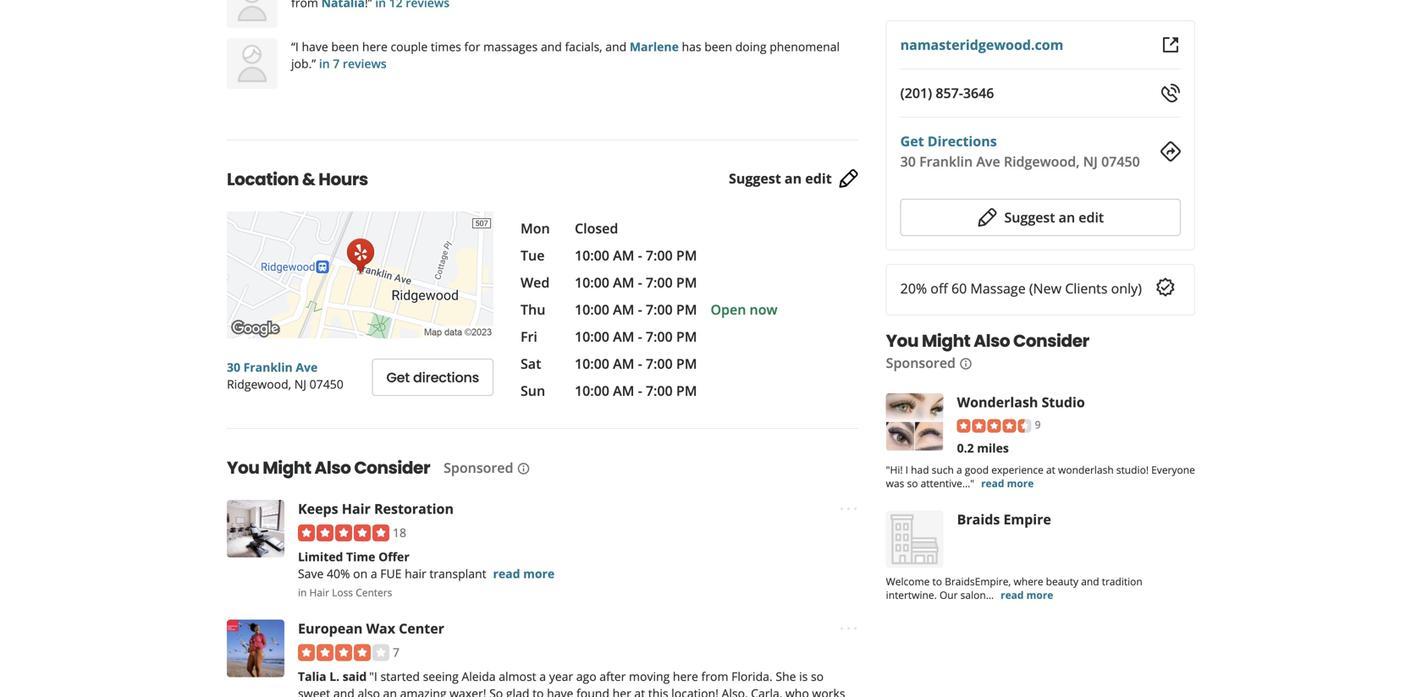 Task type: vqa. For each thing, say whether or not it's contained in the screenshot.


Task type: describe. For each thing, give the bounding box(es) containing it.
an inside "i started seeing aleida almost a year ago after moving here from florida. she is so sweet and also an amazing waxer! so glad to have found her at this location! also, carla, who work
[[383, 686, 397, 698]]

(new
[[1029, 279, 1062, 298]]

9
[[1035, 418, 1041, 432]]

pm for wed
[[676, 273, 697, 292]]

1 horizontal spatial you might also consider
[[886, 329, 1089, 353]]

30 inside 30 franklin ave ridgewood, nj 07450
[[227, 359, 240, 375]]

read more for beauty
[[1001, 588, 1053, 602]]

has been doing phenomenal job.
[[291, 39, 840, 72]]

10:00 am - 7:00 pm for sat
[[575, 355, 697, 373]]

am for thu
[[613, 301, 634, 319]]

- for sun
[[638, 382, 642, 400]]

wed
[[521, 273, 550, 292]]

franklin inside get directions 30 franklin ave ridgewood, nj 07450
[[919, 152, 973, 171]]

24 pencil v2 image
[[839, 169, 859, 189]]

couple
[[391, 39, 428, 55]]

(201) 857-3646
[[900, 84, 994, 102]]

0.2
[[957, 440, 974, 456]]

edit inside 'location & hours' element
[[805, 169, 832, 188]]

get for get directions
[[386, 368, 410, 387]]

more inside limited time offer save 40% on a fue hair transplant read more in hair loss centers
[[523, 566, 555, 582]]

10:00 for sat
[[575, 355, 609, 373]]

nj inside get directions 30 franklin ave ridgewood, nj 07450
[[1083, 152, 1098, 171]]

read inside limited time offer save 40% on a fue hair transplant read more in hair loss centers
[[493, 566, 520, 582]]

reviews
[[343, 55, 387, 72]]

24 more v2 image
[[839, 619, 859, 639]]

7:00 for thu
[[646, 301, 673, 319]]

get directions link
[[900, 132, 997, 150]]

1 horizontal spatial consider
[[1013, 329, 1089, 353]]

facials,
[[565, 39, 602, 55]]

also
[[358, 686, 380, 698]]

tradition
[[1102, 575, 1143, 589]]

have inside "i started seeing aleida almost a year ago after moving here from florida. she is so sweet and also an amazing waxer! so glad to have found her at this location! also, carla, who work
[[547, 686, 573, 698]]

pm for fri
[[676, 328, 697, 346]]

our
[[940, 588, 958, 602]]

job.
[[291, 55, 312, 72]]

pm for sun
[[676, 382, 697, 400]]

intertwine.
[[886, 588, 937, 602]]

10:00 for thu
[[575, 301, 609, 319]]

857-
[[936, 84, 963, 102]]

7:00 for sat
[[646, 355, 673, 373]]

suggest an edit link
[[729, 169, 859, 189]]

so inside "hi! i had such a good experience at wonderlash studio! everyone was so attentive…"
[[907, 476, 918, 490]]

ago
[[576, 669, 597, 685]]

1 been from the left
[[331, 39, 359, 55]]

sat
[[521, 355, 541, 373]]

- for wed
[[638, 273, 642, 292]]

thu
[[521, 301, 545, 319]]

10:00 am - 7:00 pm for fri
[[575, 328, 697, 346]]

braids empire image
[[886, 511, 944, 568]]

0 horizontal spatial you
[[227, 456, 259, 480]]

she
[[776, 669, 796, 685]]

so
[[489, 686, 503, 698]]

0.2 miles
[[957, 440, 1009, 456]]

aleida
[[462, 669, 496, 685]]

talia l. said
[[298, 669, 367, 685]]

also,
[[722, 686, 748, 698]]

get directions link
[[372, 359, 494, 396]]

24 phone v2 image
[[1161, 83, 1181, 103]]

(201)
[[900, 84, 932, 102]]

1 horizontal spatial you
[[886, 329, 919, 353]]

suggest an edit inside 'location & hours' element
[[729, 169, 832, 188]]

0 vertical spatial hair
[[342, 500, 371, 518]]

0 horizontal spatial sponsored
[[444, 459, 513, 477]]

good
[[965, 463, 989, 477]]

wonderlash
[[957, 393, 1038, 411]]

only)
[[1111, 279, 1142, 298]]

20%
[[900, 279, 927, 298]]

in 7 reviews button
[[316, 55, 387, 72]]

in inside limited time offer save 40% on a fue hair transplant read more in hair loss centers
[[298, 586, 307, 600]]

ave inside get directions 30 franklin ave ridgewood, nj 07450
[[976, 152, 1000, 171]]

was
[[886, 476, 904, 490]]

welcome to braidsempire, where beauty and tradition intertwine. our salon…
[[886, 575, 1143, 602]]

am for wed
[[613, 273, 634, 292]]

30 inside get directions 30 franklin ave ridgewood, nj 07450
[[900, 152, 916, 171]]

centers
[[356, 586, 392, 600]]

miles
[[977, 440, 1009, 456]]

also for rightmost the "16 info v2" 'icon'
[[974, 329, 1010, 353]]

talia
[[298, 669, 326, 685]]

4 star rating image
[[298, 644, 389, 661]]

clients
[[1065, 279, 1108, 298]]

a inside "i started seeing aleida almost a year ago after moving here from florida. she is so sweet and also an amazing waxer! so glad to have found her at this location! also, carla, who work
[[539, 669, 546, 685]]

18
[[393, 525, 406, 541]]

24 external link v2 image
[[1161, 35, 1181, 55]]

get directions 30 franklin ave ridgewood, nj 07450
[[900, 132, 1140, 171]]

" i have been here couple times for massages and facials, and marlene
[[291, 39, 679, 55]]

loss
[[332, 586, 353, 600]]

limited
[[298, 549, 343, 565]]

this
[[648, 686, 668, 698]]

hair
[[405, 566, 426, 582]]

"i
[[369, 669, 377, 685]]

carla,
[[751, 686, 782, 698]]

"
[[291, 39, 295, 55]]

0 horizontal spatial 7
[[333, 55, 340, 72]]

" in 7 reviews
[[312, 55, 387, 72]]

7:00 for sun
[[646, 382, 673, 400]]

read more for a
[[981, 476, 1034, 490]]

where
[[1014, 575, 1043, 589]]

keeps hair restoration
[[298, 500, 454, 518]]

empire
[[1004, 510, 1051, 528]]

an inside 'location & hours' element
[[785, 169, 802, 188]]

get for get directions 30 franklin ave ridgewood, nj 07450
[[900, 132, 924, 150]]

10:00 for wed
[[575, 273, 609, 292]]

24 directions v2 image
[[1161, 141, 1181, 162]]

a inside limited time offer save 40% on a fue hair transplant read more in hair loss centers
[[371, 566, 377, 582]]

limited time offer save 40% on a fue hair transplant read more in hair loss centers
[[298, 549, 555, 600]]

am for sun
[[613, 382, 634, 400]]

location!
[[671, 686, 719, 698]]

been inside the has been doing phenomenal job.
[[705, 39, 732, 55]]

1 horizontal spatial 16 info v2 image
[[959, 357, 973, 371]]

1 vertical spatial read more link
[[493, 566, 555, 582]]

"hi!
[[886, 463, 903, 477]]

might for left the "16 info v2" 'icon'
[[263, 456, 311, 480]]

so inside "i started seeing aleida almost a year ago after moving here from florida. she is so sweet and also an amazing waxer! so glad to have found her at this location! also, carla, who work
[[811, 669, 824, 685]]

30 franklin ave ridgewood, nj 07450
[[227, 359, 343, 392]]

7:00 for tue
[[646, 246, 673, 265]]

doing
[[735, 39, 767, 55]]

0 horizontal spatial 16 info v2 image
[[517, 462, 530, 476]]

read for intertwine.
[[1001, 588, 1024, 602]]

edit inside 'button'
[[1079, 208, 1104, 226]]

location
[[227, 168, 299, 191]]

after
[[600, 669, 626, 685]]

- for fri
[[638, 328, 642, 346]]

"hi! i had such a good experience at wonderlash studio! everyone was so attentive…"
[[886, 463, 1195, 490]]

region containing "
[[213, 0, 872, 89]]

found
[[577, 686, 609, 698]]

welcome
[[886, 575, 930, 589]]

60
[[951, 279, 967, 298]]

started
[[380, 669, 420, 685]]

namasteridgewood.com link
[[900, 36, 1064, 54]]

in inside region
[[319, 55, 330, 72]]

braids
[[957, 510, 1000, 528]]

5 star rating image
[[298, 525, 389, 542]]

pm for tue
[[676, 246, 697, 265]]

on
[[353, 566, 368, 582]]

and inside the welcome to braidsempire, where beauty and tradition intertwine. our salon…
[[1081, 575, 1099, 589]]

7:00 for fri
[[646, 328, 673, 346]]

sweet
[[298, 686, 330, 698]]

to inside the welcome to braidsempire, where beauty and tradition intertwine. our salon…
[[932, 575, 942, 589]]

year
[[549, 669, 573, 685]]

braids empire link
[[957, 510, 1051, 528]]

suggest inside 'button'
[[1004, 208, 1055, 226]]

10:00 am - 7:00 pm for thu
[[575, 301, 697, 319]]

experience
[[992, 463, 1044, 477]]

&
[[302, 168, 315, 191]]

directions
[[413, 368, 479, 387]]

braids empire
[[957, 510, 1051, 528]]

and left facials,
[[541, 39, 562, 55]]

wonderlash studio
[[957, 393, 1085, 411]]

fue
[[380, 566, 402, 582]]



Task type: locate. For each thing, give the bounding box(es) containing it.
location & hours
[[227, 168, 368, 191]]

braidsempire,
[[945, 575, 1011, 589]]

at down moving
[[634, 686, 645, 698]]

amazing
[[400, 686, 447, 698]]

a right the such
[[957, 463, 962, 477]]

1 vertical spatial franklin
[[243, 359, 293, 375]]

hair
[[342, 500, 371, 518], [309, 586, 329, 600]]

07450 inside get directions 30 franklin ave ridgewood, nj 07450
[[1101, 152, 1140, 171]]

2 pm from the top
[[676, 273, 697, 292]]

pm for sat
[[676, 355, 697, 373]]

is
[[799, 669, 808, 685]]

has
[[682, 39, 701, 55]]

european wax center link
[[298, 620, 444, 638]]

read more link right salon… at the right bottom of page
[[1001, 588, 1053, 602]]

1 horizontal spatial edit
[[1079, 208, 1104, 226]]

0 vertical spatial at
[[1046, 463, 1056, 477]]

am for tue
[[613, 246, 634, 265]]

6 am from the top
[[613, 382, 634, 400]]

4.5 star rating image
[[957, 419, 1032, 433]]

suggest
[[729, 169, 781, 188], [1004, 208, 1055, 226]]

- for thu
[[638, 301, 642, 319]]

5 - from the top
[[638, 355, 642, 373]]

and
[[541, 39, 562, 55], [605, 39, 627, 55], [1081, 575, 1099, 589], [333, 686, 355, 698]]

1 vertical spatial might
[[263, 456, 311, 480]]

1 vertical spatial suggest an edit
[[1004, 208, 1104, 226]]

i for "
[[295, 39, 299, 55]]

in down save
[[298, 586, 307, 600]]

07450 left 24 directions v2 image
[[1101, 152, 1140, 171]]

1 vertical spatial to
[[533, 686, 544, 698]]

0 vertical spatial in
[[319, 55, 330, 72]]

studio
[[1042, 393, 1085, 411]]

1 horizontal spatial an
[[785, 169, 802, 188]]

franklin inside 30 franklin ave ridgewood, nj 07450
[[243, 359, 293, 375]]

nj down 30 franklin ave link
[[294, 376, 306, 392]]

at inside "hi! i had such a good experience at wonderlash studio! everyone was so attentive…"
[[1046, 463, 1056, 477]]

keeps hair restoration link
[[298, 500, 454, 518]]

07450 inside 30 franklin ave ridgewood, nj 07450
[[310, 376, 343, 392]]

2 horizontal spatial a
[[957, 463, 962, 477]]

read for at
[[981, 476, 1004, 490]]

4 10:00 from the top
[[575, 328, 609, 346]]

more right transplant
[[523, 566, 555, 582]]

been up " in 7 reviews
[[331, 39, 359, 55]]

nj up suggest an edit 'button'
[[1083, 152, 1098, 171]]

0 horizontal spatial suggest an edit
[[729, 169, 832, 188]]

get directions
[[386, 368, 479, 387]]

2 vertical spatial a
[[539, 669, 546, 685]]

1 horizontal spatial 30
[[900, 152, 916, 171]]

- for tue
[[638, 246, 642, 265]]

ridgewood, down 30 franklin ave link
[[227, 376, 291, 392]]

4 am from the top
[[613, 328, 634, 346]]

save
[[298, 566, 324, 582]]

have up "
[[302, 39, 328, 55]]

mon
[[521, 219, 550, 237]]

2 10:00 from the top
[[575, 273, 609, 292]]

fri
[[521, 328, 537, 346]]

glad
[[506, 686, 529, 698]]

also up "keeps"
[[315, 456, 351, 480]]

so right is
[[811, 669, 824, 685]]

0 vertical spatial 7
[[333, 55, 340, 72]]

might up "keeps"
[[263, 456, 311, 480]]

0 horizontal spatial so
[[811, 669, 824, 685]]

1 vertical spatial hair
[[309, 586, 329, 600]]

10:00 am - 7:00 pm for tue
[[575, 246, 697, 265]]

a right on
[[371, 566, 377, 582]]

might for rightmost the "16 info v2" 'icon'
[[922, 329, 970, 353]]

1 pm from the top
[[676, 246, 697, 265]]

2 vertical spatial an
[[383, 686, 397, 698]]

marlene button
[[630, 39, 679, 55]]

5 7:00 from the top
[[646, 355, 673, 373]]

0 horizontal spatial consider
[[354, 456, 430, 480]]

read more link for intertwine.
[[1001, 588, 1053, 602]]

2 vertical spatial read more link
[[1001, 588, 1053, 602]]

sponsored up restoration on the left of page
[[444, 459, 513, 477]]

16 info v2 image
[[959, 357, 973, 371], [517, 462, 530, 476]]

3 - from the top
[[638, 301, 642, 319]]

i up job.
[[295, 39, 299, 55]]

3 pm from the top
[[676, 301, 697, 319]]

waxer!
[[450, 686, 486, 698]]

an inside 'button'
[[1059, 208, 1075, 226]]

10:00 am - 7:00 pm for sun
[[575, 382, 697, 400]]

a
[[957, 463, 962, 477], [371, 566, 377, 582], [539, 669, 546, 685]]

wonderlash studio image
[[886, 394, 944, 451]]

suggest an edit right 24 pencil v2 icon
[[1004, 208, 1104, 226]]

in
[[319, 55, 330, 72], [298, 586, 307, 600]]

3 7:00 from the top
[[646, 301, 673, 319]]

had
[[911, 463, 929, 477]]

10:00 for fri
[[575, 328, 609, 346]]

at right experience on the bottom right of page
[[1046, 463, 1056, 477]]

2 been from the left
[[705, 39, 732, 55]]

1 vertical spatial an
[[1059, 208, 1075, 226]]

nj inside 30 franklin ave ridgewood, nj 07450
[[294, 376, 306, 392]]

1 am from the top
[[613, 246, 634, 265]]

0 horizontal spatial you might also consider
[[227, 456, 430, 480]]

1 horizontal spatial so
[[907, 476, 918, 490]]

0 vertical spatial edit
[[805, 169, 832, 188]]

consider
[[1013, 329, 1089, 353], [354, 456, 430, 480]]

almost
[[499, 669, 536, 685]]

an down the started
[[383, 686, 397, 698]]

massage
[[970, 279, 1026, 298]]

have down year
[[547, 686, 573, 698]]

at inside "i started seeing aleida almost a year ago after moving here from florida. she is so sweet and also an amazing waxer! so glad to have found her at this location! also, carla, who work
[[634, 686, 645, 698]]

get
[[900, 132, 924, 150], [386, 368, 410, 387]]

1 vertical spatial at
[[634, 686, 645, 698]]

0 horizontal spatial 30
[[227, 359, 240, 375]]

1 horizontal spatial get
[[900, 132, 924, 150]]

edit up the clients
[[1079, 208, 1104, 226]]

0 vertical spatial get
[[900, 132, 924, 150]]

suggest an edit
[[729, 169, 832, 188], [1004, 208, 1104, 226]]

- for sat
[[638, 355, 642, 373]]

6 7:00 from the top
[[646, 382, 673, 400]]

2 vertical spatial read
[[1001, 588, 1024, 602]]

disha p. image
[[227, 38, 278, 89]]

location & hours element
[[200, 140, 886, 401]]

1 vertical spatial more
[[523, 566, 555, 582]]

4 7:00 from the top
[[646, 328, 673, 346]]

read more right salon… at the right bottom of page
[[1001, 588, 1053, 602]]

1 horizontal spatial ridgewood,
[[1004, 152, 1080, 171]]

1 vertical spatial consider
[[354, 456, 430, 480]]

read more link for at
[[981, 476, 1034, 490]]

10:00 am - 7:00 pm
[[575, 246, 697, 265], [575, 273, 697, 292], [575, 301, 697, 319], [575, 328, 697, 346], [575, 355, 697, 373], [575, 382, 697, 400]]

get down (201)
[[900, 132, 924, 150]]

pm
[[676, 246, 697, 265], [676, 273, 697, 292], [676, 301, 697, 319], [676, 328, 697, 346], [676, 355, 697, 373], [676, 382, 697, 400]]

3 am from the top
[[613, 301, 634, 319]]

1 vertical spatial 16 info v2 image
[[517, 462, 530, 476]]

2 - from the top
[[638, 273, 642, 292]]

2 horizontal spatial an
[[1059, 208, 1075, 226]]

30 franklin ave link
[[227, 359, 318, 375]]

for
[[464, 39, 480, 55]]

marlene
[[630, 39, 679, 55]]

-
[[638, 246, 642, 265], [638, 273, 642, 292], [638, 301, 642, 319], [638, 328, 642, 346], [638, 355, 642, 373], [638, 382, 642, 400]]

studio!
[[1116, 463, 1149, 477]]

1 10:00 from the top
[[575, 246, 609, 265]]

might down off
[[922, 329, 970, 353]]

0 horizontal spatial ridgewood,
[[227, 376, 291, 392]]

0 horizontal spatial 07450
[[310, 376, 343, 392]]

an up the clients
[[1059, 208, 1075, 226]]

and down l.
[[333, 686, 355, 698]]

ridgewood, inside 30 franklin ave ridgewood, nj 07450
[[227, 376, 291, 392]]

you might also consider up "keeps"
[[227, 456, 430, 480]]

2 am from the top
[[613, 273, 634, 292]]

1 vertical spatial have
[[547, 686, 573, 698]]

i for "hi!
[[906, 463, 908, 477]]

0 vertical spatial to
[[932, 575, 942, 589]]

"
[[312, 55, 316, 72]]

0 vertical spatial you
[[886, 329, 919, 353]]

6 10:00 from the top
[[575, 382, 609, 400]]

more right salon… at the right bottom of page
[[1027, 588, 1053, 602]]

0 vertical spatial ridgewood,
[[1004, 152, 1080, 171]]

seeing
[[423, 669, 459, 685]]

10:00 for sun
[[575, 382, 609, 400]]

edit left 24 pencil v2 image
[[805, 169, 832, 188]]

1 horizontal spatial 7
[[393, 645, 400, 661]]

0 horizontal spatial been
[[331, 39, 359, 55]]

1 vertical spatial you might also consider
[[227, 456, 430, 480]]

4 pm from the top
[[676, 328, 697, 346]]

0 vertical spatial might
[[922, 329, 970, 353]]

read more link
[[981, 476, 1034, 490], [493, 566, 555, 582], [1001, 588, 1053, 602]]

been right has
[[705, 39, 732, 55]]

an left 24 pencil v2 image
[[785, 169, 802, 188]]

european
[[298, 620, 363, 638]]

consider up keeps hair restoration
[[354, 456, 430, 480]]

ridgewood, up suggest an edit 'button'
[[1004, 152, 1080, 171]]

consider down (new
[[1013, 329, 1089, 353]]

read right transplant
[[493, 566, 520, 582]]

0 vertical spatial have
[[302, 39, 328, 55]]

0 vertical spatial more
[[1007, 476, 1034, 490]]

said
[[343, 669, 367, 685]]

1 vertical spatial 30
[[227, 359, 240, 375]]

2 vertical spatial more
[[1027, 588, 1053, 602]]

i inside "hi! i had such a good experience at wonderlash studio! everyone was so attentive…"
[[906, 463, 908, 477]]

sponsored up the wonderlash studio image
[[886, 354, 956, 372]]

6 10:00 am - 7:00 pm from the top
[[575, 382, 697, 400]]

1 vertical spatial read
[[493, 566, 520, 582]]

keeps hair restoration image
[[227, 500, 284, 558]]

i right "hi!
[[906, 463, 908, 477]]

4 - from the top
[[638, 328, 642, 346]]

read right salon… at the right bottom of page
[[1001, 588, 1024, 602]]

0 vertical spatial read
[[981, 476, 1004, 490]]

such
[[932, 463, 954, 477]]

0 vertical spatial 16 info v2 image
[[959, 357, 973, 371]]

1 horizontal spatial have
[[547, 686, 573, 698]]

20% off 60 massage (new clients only)
[[900, 279, 1142, 298]]

from
[[701, 669, 728, 685]]

a left year
[[539, 669, 546, 685]]

0 vertical spatial also
[[974, 329, 1010, 353]]

0 vertical spatial franklin
[[919, 152, 973, 171]]

to right glad
[[533, 686, 544, 698]]

also for left the "16 info v2" 'icon'
[[315, 456, 351, 480]]

1 vertical spatial also
[[315, 456, 351, 480]]

suggest an edit left 24 pencil v2 image
[[729, 169, 832, 188]]

offer
[[378, 549, 409, 565]]

sun
[[521, 382, 545, 400]]

0 vertical spatial nj
[[1083, 152, 1098, 171]]

1 vertical spatial edit
[[1079, 208, 1104, 226]]

in right "
[[319, 55, 330, 72]]

1 vertical spatial a
[[371, 566, 377, 582]]

open now
[[711, 301, 778, 319]]

0 horizontal spatial ave
[[296, 359, 318, 375]]

franklin
[[919, 152, 973, 171], [243, 359, 293, 375]]

1 - from the top
[[638, 246, 642, 265]]

suggest inside 'location & hours' element
[[729, 169, 781, 188]]

2 10:00 am - 7:00 pm from the top
[[575, 273, 697, 292]]

been
[[331, 39, 359, 55], [705, 39, 732, 55]]

07450 down 30 franklin ave link
[[310, 376, 343, 392]]

0 horizontal spatial suggest
[[729, 169, 781, 188]]

0 horizontal spatial in
[[298, 586, 307, 600]]

salon…
[[961, 588, 994, 602]]

1 vertical spatial get
[[386, 368, 410, 387]]

5 am from the top
[[613, 355, 634, 373]]

1 vertical spatial so
[[811, 669, 824, 685]]

10:00 for tue
[[575, 246, 609, 265]]

3 10:00 am - 7:00 pm from the top
[[575, 301, 697, 319]]

0 vertical spatial read more
[[981, 476, 1034, 490]]

24 check in v2 image
[[1155, 277, 1176, 297]]

wonderlash
[[1058, 463, 1114, 477]]

1 vertical spatial you
[[227, 456, 259, 480]]

1 horizontal spatial been
[[705, 39, 732, 55]]

0 vertical spatial here
[[362, 39, 388, 55]]

hair up 5 star rating image
[[342, 500, 371, 518]]

am for fri
[[613, 328, 634, 346]]

6 - from the top
[[638, 382, 642, 400]]

2 7:00 from the top
[[646, 273, 673, 292]]

5 pm from the top
[[676, 355, 697, 373]]

attentive…"
[[921, 476, 974, 490]]

am for sat
[[613, 355, 634, 373]]

you down 20%
[[886, 329, 919, 353]]

4 10:00 am - 7:00 pm from the top
[[575, 328, 697, 346]]

european wax center
[[298, 620, 444, 638]]

0 vertical spatial you might also consider
[[886, 329, 1089, 353]]

more for at
[[1007, 476, 1034, 490]]

tue
[[521, 246, 545, 265]]

wax
[[366, 620, 395, 638]]

an
[[785, 169, 802, 188], [1059, 208, 1075, 226], [383, 686, 397, 698]]

1 horizontal spatial suggest an edit
[[1004, 208, 1104, 226]]

24 more v2 image
[[839, 499, 859, 519]]

1 horizontal spatial here
[[673, 669, 698, 685]]

0 horizontal spatial hair
[[309, 586, 329, 600]]

region
[[213, 0, 872, 89]]

0 horizontal spatial have
[[302, 39, 328, 55]]

map image
[[227, 212, 494, 339]]

read more link right transplant
[[493, 566, 555, 582]]

directions
[[928, 132, 997, 150]]

also down massage
[[974, 329, 1010, 353]]

get inside get directions 30 franklin ave ridgewood, nj 07450
[[900, 132, 924, 150]]

30
[[900, 152, 916, 171], [227, 359, 240, 375]]

so
[[907, 476, 918, 490], [811, 669, 824, 685]]

1 vertical spatial sponsored
[[444, 459, 513, 477]]

sponsored
[[886, 354, 956, 372], [444, 459, 513, 477]]

to right welcome
[[932, 575, 942, 589]]

7 up the started
[[393, 645, 400, 661]]

1 vertical spatial in
[[298, 586, 307, 600]]

you might also consider down massage
[[886, 329, 1089, 353]]

here inside "i started seeing aleida almost a year ago after moving here from florida. she is so sweet and also an amazing waxer! so glad to have found her at this location! also, carla, who work
[[673, 669, 698, 685]]

a inside "hi! i had such a good experience at wonderlash studio! everyone was so attentive…"
[[957, 463, 962, 477]]

1 10:00 am - 7:00 pm from the top
[[575, 246, 697, 265]]

1 horizontal spatial suggest
[[1004, 208, 1055, 226]]

transplant
[[430, 566, 486, 582]]

open
[[711, 301, 746, 319]]

am
[[613, 246, 634, 265], [613, 273, 634, 292], [613, 301, 634, 319], [613, 328, 634, 346], [613, 355, 634, 373], [613, 382, 634, 400]]

1 vertical spatial ave
[[296, 359, 318, 375]]

read more up braids empire
[[981, 476, 1034, 490]]

0 vertical spatial a
[[957, 463, 962, 477]]

more for intertwine.
[[1027, 588, 1053, 602]]

here up the location!
[[673, 669, 698, 685]]

1 horizontal spatial also
[[974, 329, 1010, 353]]

1 vertical spatial i
[[906, 463, 908, 477]]

florida.
[[732, 669, 773, 685]]

0 horizontal spatial to
[[533, 686, 544, 698]]

hair down save
[[309, 586, 329, 600]]

hair inside limited time offer save 40% on a fue hair transplant read more in hair loss centers
[[309, 586, 329, 600]]

here
[[362, 39, 388, 55], [673, 669, 698, 685]]

here up reviews
[[362, 39, 388, 55]]

0 horizontal spatial get
[[386, 368, 410, 387]]

0 vertical spatial consider
[[1013, 329, 1089, 353]]

0 horizontal spatial franklin
[[243, 359, 293, 375]]

24 pencil v2 image
[[977, 207, 998, 228]]

1 horizontal spatial hair
[[342, 500, 371, 518]]

pm for thu
[[676, 301, 697, 319]]

l.
[[329, 669, 340, 685]]

here inside region
[[362, 39, 388, 55]]

0 vertical spatial an
[[785, 169, 802, 188]]

closed
[[575, 219, 618, 237]]

0 horizontal spatial nj
[[294, 376, 306, 392]]

3 10:00 from the top
[[575, 301, 609, 319]]

7:00 for wed
[[646, 273, 673, 292]]

ave inside 30 franklin ave ridgewood, nj 07450
[[296, 359, 318, 375]]

7 right "
[[333, 55, 340, 72]]

6 pm from the top
[[676, 382, 697, 400]]

and right facials,
[[605, 39, 627, 55]]

5 10:00 am - 7:00 pm from the top
[[575, 355, 697, 373]]

who
[[785, 686, 809, 698]]

get left directions at the bottom
[[386, 368, 410, 387]]

1 vertical spatial 7
[[393, 645, 400, 661]]

10:00 am - 7:00 pm for wed
[[575, 273, 697, 292]]

more up "empire" at the right of page
[[1007, 476, 1034, 490]]

5 10:00 from the top
[[575, 355, 609, 373]]

and inside "i started seeing aleida almost a year ago after moving here from florida. she is so sweet and also an amazing waxer! so glad to have found her at this location! also, carla, who work
[[333, 686, 355, 698]]

1 horizontal spatial franklin
[[919, 152, 973, 171]]

1 horizontal spatial 07450
[[1101, 152, 1140, 171]]

get inside get directions link
[[386, 368, 410, 387]]

suggest an edit button
[[900, 199, 1181, 236]]

1 vertical spatial here
[[673, 669, 698, 685]]

ana z. image
[[227, 0, 278, 28]]

0 vertical spatial i
[[295, 39, 299, 55]]

restoration
[[374, 500, 454, 518]]

off
[[931, 279, 948, 298]]

so right "was"
[[907, 476, 918, 490]]

16 info v2 image up wonderlash
[[959, 357, 973, 371]]

0 vertical spatial sponsored
[[886, 354, 956, 372]]

you up keeps hair restoration image
[[227, 456, 259, 480]]

read more link up braids empire
[[981, 476, 1034, 490]]

0 vertical spatial suggest
[[729, 169, 781, 188]]

read down miles
[[981, 476, 1004, 490]]

massages
[[483, 39, 538, 55]]

suggest an edit inside 'button'
[[1004, 208, 1104, 226]]

and right beauty on the bottom
[[1081, 575, 1099, 589]]

european wax center image
[[227, 620, 284, 678]]

1 horizontal spatial at
[[1046, 463, 1056, 477]]

now
[[750, 301, 778, 319]]

to inside "i started seeing aleida almost a year ago after moving here from florida. she is so sweet and also an amazing waxer! so glad to have found her at this location! also, carla, who work
[[533, 686, 544, 698]]

1 7:00 from the top
[[646, 246, 673, 265]]

ridgewood, inside get directions 30 franklin ave ridgewood, nj 07450
[[1004, 152, 1080, 171]]

1 horizontal spatial sponsored
[[886, 354, 956, 372]]

16 info v2 image down sun
[[517, 462, 530, 476]]

1 horizontal spatial ave
[[976, 152, 1000, 171]]



